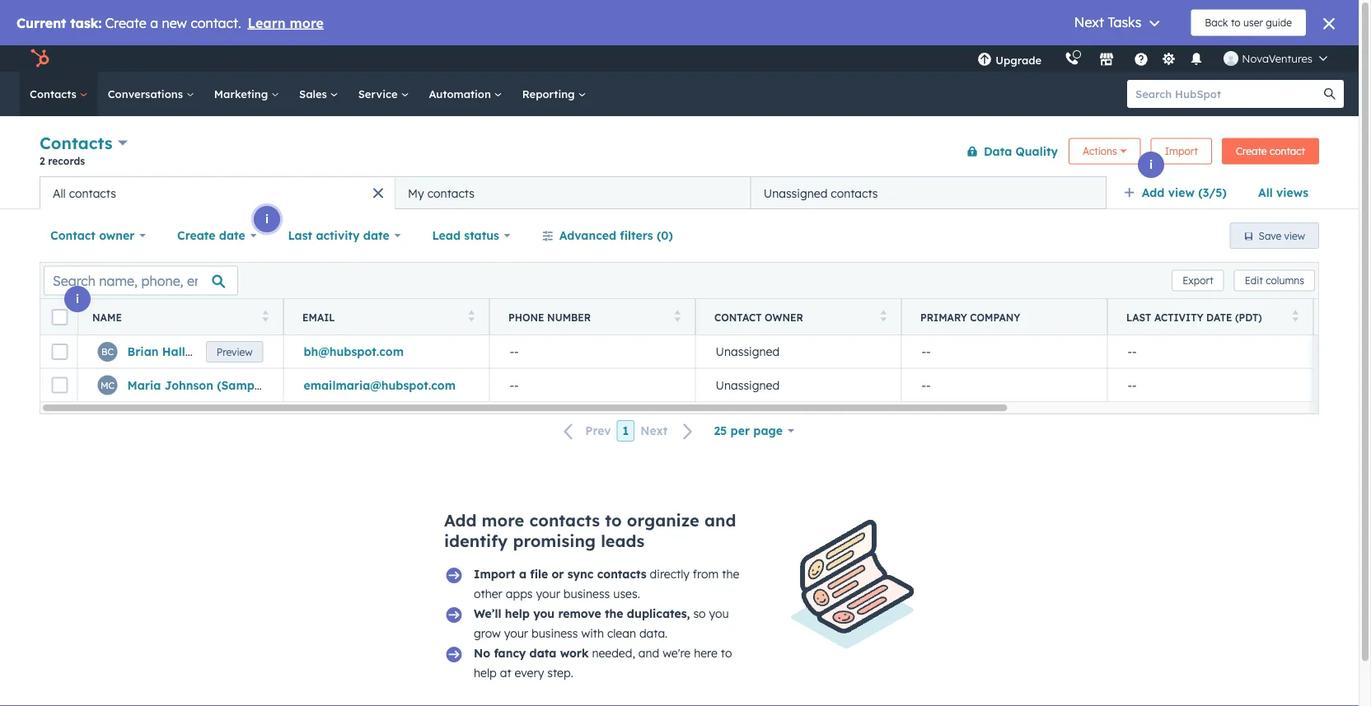Task type: vqa. For each thing, say whether or not it's contained in the screenshot.
is
no



Task type: describe. For each thing, give the bounding box(es) containing it.
add view (3/5) button
[[1113, 176, 1248, 209]]

contact
[[1270, 145, 1305, 157]]

unassigned for bh@hubspot.com
[[716, 344, 780, 359]]

quality
[[1016, 144, 1058, 158]]

automation
[[429, 87, 494, 101]]

duplicates,
[[627, 606, 690, 621]]

all for all contacts
[[53, 186, 66, 200]]

hubspot link
[[20, 49, 62, 68]]

grow
[[474, 626, 501, 641]]

maria
[[127, 378, 161, 392]]

actions
[[1083, 145, 1117, 157]]

name
[[92, 311, 122, 323]]

so you grow your business with clean data.
[[474, 606, 729, 641]]

number
[[547, 311, 591, 323]]

calling icon button
[[1058, 48, 1086, 69]]

-- button for emailmaria@hubspot.com
[[489, 368, 695, 401]]

status
[[464, 228, 499, 243]]

contact inside 'popup button'
[[50, 228, 95, 243]]

Search name, phone, email addresses, or company search field
[[44, 266, 238, 295]]

service
[[358, 87, 401, 101]]

to inside needed, and we're here to help at every step.
[[721, 646, 732, 660]]

date
[[1206, 311, 1232, 323]]

press to sort. image for last activity date (pdt)
[[1292, 310, 1299, 322]]

0 horizontal spatial i button
[[64, 286, 91, 312]]

data
[[530, 646, 557, 660]]

other
[[474, 587, 503, 601]]

view for save
[[1284, 229, 1305, 242]]

bh@hubspot.com link
[[304, 344, 404, 359]]

business inside directly from the other apps your business uses.
[[563, 587, 610, 601]]

we'll
[[474, 606, 501, 621]]

1 vertical spatial contact
[[714, 311, 762, 323]]

create for create date
[[177, 228, 216, 243]]

novaventures button
[[1214, 45, 1337, 72]]

data.
[[639, 626, 668, 641]]

work
[[560, 646, 589, 660]]

the inside directly from the other apps your business uses.
[[722, 567, 739, 581]]

and inside needed, and we're here to help at every step.
[[638, 646, 659, 660]]

maria johnson (sample contact) link
[[127, 378, 318, 392]]

contacts for unassigned contacts
[[831, 186, 878, 200]]

automation link
[[419, 72, 512, 116]]

next
[[640, 424, 668, 438]]

lead status button
[[421, 219, 521, 252]]

prev button
[[554, 420, 617, 442]]

reporting link
[[512, 72, 596, 116]]

1 vertical spatial i button
[[254, 206, 280, 232]]

step.
[[547, 666, 573, 680]]

promising
[[513, 531, 596, 551]]

add more contacts to organize and identify promising leads
[[444, 510, 736, 551]]

upgrade
[[996, 53, 1042, 67]]

activity
[[1154, 311, 1204, 323]]

marketing link
[[204, 72, 289, 116]]

unassigned contacts button
[[751, 176, 1107, 209]]

unassigned button for emailmaria@hubspot.com
[[695, 368, 901, 401]]

you inside so you grow your business with clean data.
[[709, 606, 729, 621]]

calling icon image
[[1065, 52, 1080, 67]]

settings image
[[1162, 52, 1176, 67]]

lead
[[432, 228, 461, 243]]

unassigned contacts
[[764, 186, 878, 200]]

add view (3/5)
[[1142, 185, 1227, 200]]

file
[[530, 567, 548, 581]]

0 vertical spatial contacts
[[30, 87, 80, 101]]

contacts link
[[20, 72, 98, 116]]

1 button
[[617, 420, 635, 442]]

sales link
[[289, 72, 348, 116]]

contacts inside 'popup button'
[[40, 133, 113, 153]]

export
[[1183, 274, 1214, 287]]

search image
[[1324, 88, 1336, 100]]

last activity date
[[288, 228, 389, 243]]

create contact button
[[1222, 138, 1319, 164]]

brian halligan (sample contact) link
[[127, 344, 315, 359]]

reporting
[[522, 87, 578, 101]]

my contacts button
[[395, 176, 751, 209]]

hubspot image
[[30, 49, 49, 68]]

1
[[623, 424, 629, 438]]

add for add more contacts to organize and identify promising leads
[[444, 510, 477, 531]]

contact owner inside 'popup button'
[[50, 228, 135, 243]]

help inside needed, and we're here to help at every step.
[[474, 666, 497, 680]]

all views link
[[1248, 176, 1319, 209]]

prev
[[585, 424, 611, 438]]

marketplaces button
[[1090, 45, 1124, 72]]

my contacts
[[408, 186, 475, 200]]

(sample for halligan
[[215, 344, 262, 359]]

1 vertical spatial owner
[[765, 311, 803, 323]]

uses.
[[613, 587, 640, 601]]

johnson
[[165, 378, 213, 392]]

emailmaria@hubspot.com link
[[304, 378, 456, 392]]

lead status
[[432, 228, 499, 243]]

service link
[[348, 72, 419, 116]]

contacts banner
[[40, 130, 1319, 176]]

conversations link
[[98, 72, 204, 116]]

press to sort. element for email
[[468, 310, 475, 324]]

edit columns
[[1245, 274, 1304, 287]]

columns
[[1266, 274, 1304, 287]]

primary
[[920, 311, 967, 323]]

create for create contact
[[1236, 145, 1267, 157]]

a
[[519, 567, 527, 581]]

contact) for brian halligan (sample contact)
[[266, 344, 315, 359]]

upgrade image
[[977, 53, 992, 68]]

needed,
[[592, 646, 635, 660]]

data quality button
[[956, 135, 1059, 168]]

we're
[[663, 646, 691, 660]]

here
[[694, 646, 718, 660]]

bh@hubspot.com
[[304, 344, 404, 359]]

contact owner button
[[40, 219, 157, 252]]

clean
[[607, 626, 636, 641]]

conversations
[[108, 87, 186, 101]]

i for the right "i" button
[[1149, 157, 1153, 172]]

last activity date (pdt)
[[1126, 311, 1262, 323]]

1 press to sort. image from the left
[[262, 310, 269, 322]]

(sample for johnson
[[217, 378, 264, 392]]

1 vertical spatial contact owner
[[714, 311, 803, 323]]

novaventures
[[1242, 52, 1313, 65]]

my
[[408, 186, 424, 200]]



Task type: locate. For each thing, give the bounding box(es) containing it.
0 vertical spatial i button
[[1138, 152, 1164, 178]]

press to sort. image for phone number
[[674, 310, 681, 322]]

view right the "save"
[[1284, 229, 1305, 242]]

(sample down brian halligan (sample contact) link
[[217, 378, 264, 392]]

import for import
[[1165, 145, 1198, 157]]

email
[[302, 311, 335, 323]]

all inside button
[[53, 186, 66, 200]]

(sample up maria johnson (sample contact) link
[[215, 344, 262, 359]]

create down all contacts button
[[177, 228, 216, 243]]

0 vertical spatial unassigned
[[764, 186, 828, 200]]

leads
[[601, 531, 645, 551]]

0 vertical spatial to
[[605, 510, 622, 531]]

contacts
[[30, 87, 80, 101], [40, 133, 113, 153]]

0 vertical spatial the
[[722, 567, 739, 581]]

fancy
[[494, 646, 526, 660]]

i up add view (3/5) popup button at the top of page
[[1149, 157, 1153, 172]]

brian
[[127, 344, 159, 359]]

1 horizontal spatial press to sort. image
[[1292, 310, 1299, 322]]

0 horizontal spatial to
[[605, 510, 622, 531]]

2
[[40, 155, 45, 167]]

2 horizontal spatial press to sort. image
[[880, 310, 887, 322]]

2 -- button from the top
[[489, 368, 695, 401]]

unassigned button for bh@hubspot.com
[[695, 335, 901, 368]]

halligan
[[162, 344, 211, 359]]

1 horizontal spatial help
[[505, 606, 530, 621]]

1 all from the left
[[1258, 185, 1273, 200]]

and inside add more contacts to organize and identify promising leads
[[705, 510, 736, 531]]

you left remove
[[533, 606, 555, 621]]

needed, and we're here to help at every step.
[[474, 646, 732, 680]]

1 horizontal spatial view
[[1284, 229, 1305, 242]]

all
[[1258, 185, 1273, 200], [53, 186, 66, 200]]

0 horizontal spatial the
[[605, 606, 623, 621]]

import
[[1165, 145, 1198, 157], [474, 567, 516, 581]]

add down import button
[[1142, 185, 1165, 200]]

1 horizontal spatial and
[[705, 510, 736, 531]]

0 vertical spatial owner
[[99, 228, 135, 243]]

activity
[[316, 228, 360, 243]]

i
[[1149, 157, 1153, 172], [265, 212, 269, 226], [76, 292, 79, 306]]

2 unassigned button from the top
[[695, 368, 901, 401]]

1 -- button from the top
[[489, 335, 695, 368]]

or
[[552, 567, 564, 581]]

2 press to sort. image from the left
[[1292, 310, 1299, 322]]

0 vertical spatial view
[[1168, 185, 1195, 200]]

the up the clean
[[605, 606, 623, 621]]

i button left name
[[64, 286, 91, 312]]

(pdt)
[[1235, 311, 1262, 323]]

add left more on the left bottom
[[444, 510, 477, 531]]

0 horizontal spatial create
[[177, 228, 216, 243]]

0 horizontal spatial and
[[638, 646, 659, 660]]

3 press to sort. element from the left
[[674, 310, 681, 324]]

date right activity
[[363, 228, 389, 243]]

your up fancy
[[504, 626, 528, 641]]

1 vertical spatial business
[[531, 626, 578, 641]]

press to sort. image for email
[[468, 310, 475, 322]]

add inside add view (3/5) popup button
[[1142, 185, 1165, 200]]

business
[[563, 587, 610, 601], [531, 626, 578, 641]]

0 vertical spatial add
[[1142, 185, 1165, 200]]

all left "views"
[[1258, 185, 1273, 200]]

help down no
[[474, 666, 497, 680]]

contacts inside button
[[69, 186, 116, 200]]

press to sort. element
[[262, 310, 269, 324], [468, 310, 475, 324], [674, 310, 681, 324], [880, 310, 887, 324], [1292, 310, 1299, 324]]

emailmaria@hubspot.com
[[304, 378, 456, 392]]

edit
[[1245, 274, 1263, 287]]

actions button
[[1069, 138, 1141, 164]]

i button right the create date
[[254, 206, 280, 232]]

1 vertical spatial and
[[638, 646, 659, 660]]

2 vertical spatial i
[[76, 292, 79, 306]]

remove
[[558, 606, 601, 621]]

0 horizontal spatial date
[[219, 228, 245, 243]]

1 horizontal spatial date
[[363, 228, 389, 243]]

press to sort. image for contact owner
[[880, 310, 887, 322]]

press to sort. image
[[262, 310, 269, 322], [674, 310, 681, 322], [880, 310, 887, 322]]

2 horizontal spatial i button
[[1138, 152, 1164, 178]]

all contacts button
[[40, 176, 395, 209]]

contacts up records in the top of the page
[[40, 133, 113, 153]]

and up from
[[705, 510, 736, 531]]

0 horizontal spatial view
[[1168, 185, 1195, 200]]

0 vertical spatial import
[[1165, 145, 1198, 157]]

all views
[[1258, 185, 1309, 200]]

marketing
[[214, 87, 271, 101]]

1 vertical spatial create
[[177, 228, 216, 243]]

pagination navigation
[[554, 420, 703, 442]]

0 vertical spatial i
[[1149, 157, 1153, 172]]

advanced filters (0)
[[559, 228, 673, 243]]

create left contact
[[1236, 145, 1267, 157]]

i button
[[1138, 152, 1164, 178], [254, 206, 280, 232], [64, 286, 91, 312]]

preview button
[[263, 352, 321, 373]]

all for all views
[[1258, 185, 1273, 200]]

to inside add more contacts to organize and identify promising leads
[[605, 510, 622, 531]]

date inside popup button
[[219, 228, 245, 243]]

last for last activity date
[[288, 228, 312, 243]]

import up other
[[474, 567, 516, 581]]

0 vertical spatial create
[[1236, 145, 1267, 157]]

so
[[693, 606, 706, 621]]

to right 'here'
[[721, 646, 732, 660]]

Search HubSpot search field
[[1127, 80, 1329, 108]]

0 horizontal spatial import
[[474, 567, 516, 581]]

every
[[515, 666, 544, 680]]

1 date from the left
[[219, 228, 245, 243]]

0 horizontal spatial your
[[504, 626, 528, 641]]

brian halligan (sample contact)
[[127, 344, 315, 359]]

2 vertical spatial i button
[[64, 286, 91, 312]]

last inside popup button
[[288, 228, 312, 243]]

phone
[[508, 311, 544, 323]]

2 all from the left
[[53, 186, 66, 200]]

your inside directly from the other apps your business uses.
[[536, 587, 560, 601]]

date down all contacts button
[[219, 228, 245, 243]]

unassigned for emailmaria@hubspot.com
[[716, 378, 780, 392]]

1 vertical spatial to
[[721, 646, 732, 660]]

1 horizontal spatial import
[[1165, 145, 1198, 157]]

1 horizontal spatial press to sort. image
[[674, 310, 681, 322]]

2 press to sort. element from the left
[[468, 310, 475, 324]]

views
[[1276, 185, 1309, 200]]

last activity date button
[[277, 219, 412, 252]]

1 horizontal spatial add
[[1142, 185, 1165, 200]]

1 vertical spatial (sample
[[217, 378, 264, 392]]

1 vertical spatial contacts
[[40, 133, 113, 153]]

all down 2 records
[[53, 186, 66, 200]]

sales
[[299, 87, 330, 101]]

2 vertical spatial unassigned
[[716, 378, 780, 392]]

notifications image
[[1189, 53, 1204, 68]]

contacts for all contacts
[[69, 186, 116, 200]]

help button
[[1127, 45, 1155, 72]]

view left (3/5) in the top right of the page
[[1168, 185, 1195, 200]]

press to sort. image left phone
[[468, 310, 475, 322]]

import a file or sync contacts
[[474, 567, 647, 581]]

1 horizontal spatial i button
[[254, 206, 280, 232]]

owner inside 'popup button'
[[99, 228, 135, 243]]

0 horizontal spatial owner
[[99, 228, 135, 243]]

1 horizontal spatial contact
[[714, 311, 762, 323]]

view inside button
[[1284, 229, 1305, 242]]

1 vertical spatial contact)
[[268, 378, 318, 392]]

0 horizontal spatial press to sort. image
[[262, 310, 269, 322]]

contact) down preview "button" on the left
[[268, 378, 318, 392]]

1 vertical spatial unassigned
[[716, 344, 780, 359]]

5 press to sort. element from the left
[[1292, 310, 1299, 324]]

i down all contacts button
[[265, 212, 269, 226]]

unassigned inside unassigned contacts button
[[764, 186, 828, 200]]

0 horizontal spatial contact owner
[[50, 228, 135, 243]]

1 horizontal spatial the
[[722, 567, 739, 581]]

i for "i" button to the middle
[[265, 212, 269, 226]]

create
[[1236, 145, 1267, 157], [177, 228, 216, 243]]

add
[[1142, 185, 1165, 200], [444, 510, 477, 531]]

0 horizontal spatial all
[[53, 186, 66, 200]]

-- button up prev
[[489, 368, 695, 401]]

1 vertical spatial add
[[444, 510, 477, 531]]

contacts
[[69, 186, 116, 200], [427, 186, 475, 200], [831, 186, 878, 200], [529, 510, 600, 531], [597, 567, 647, 581]]

you right so on the bottom right of page
[[709, 606, 729, 621]]

contacts for my contacts
[[427, 186, 475, 200]]

with
[[581, 626, 604, 641]]

1 horizontal spatial contact owner
[[714, 311, 803, 323]]

0 vertical spatial contact owner
[[50, 228, 135, 243]]

your down file
[[536, 587, 560, 601]]

0 horizontal spatial contact
[[50, 228, 95, 243]]

company
[[970, 311, 1020, 323]]

view for add
[[1168, 185, 1195, 200]]

1 horizontal spatial owner
[[765, 311, 803, 323]]

to left organize
[[605, 510, 622, 531]]

business up data
[[531, 626, 578, 641]]

1 press to sort. element from the left
[[262, 310, 269, 324]]

noah lott image
[[1224, 51, 1239, 66]]

2 you from the left
[[709, 606, 729, 621]]

0 vertical spatial your
[[536, 587, 560, 601]]

contact)
[[266, 344, 315, 359], [268, 378, 318, 392]]

1 press to sort. image from the left
[[468, 310, 475, 322]]

organize
[[627, 510, 699, 531]]

--
[[510, 344, 519, 359], [922, 344, 931, 359], [1128, 344, 1137, 359], [510, 378, 519, 392], [922, 378, 931, 392], [1128, 378, 1137, 392]]

1 vertical spatial your
[[504, 626, 528, 641]]

save
[[1259, 229, 1282, 242]]

menu
[[966, 45, 1339, 72]]

1 vertical spatial help
[[474, 666, 497, 680]]

4 press to sort. element from the left
[[880, 310, 887, 324]]

page
[[753, 424, 783, 438]]

0 vertical spatial and
[[705, 510, 736, 531]]

2 press to sort. image from the left
[[674, 310, 681, 322]]

-- button down 'number'
[[489, 335, 695, 368]]

2 horizontal spatial i
[[1149, 157, 1153, 172]]

0 vertical spatial (sample
[[215, 344, 262, 359]]

business inside so you grow your business with clean data.
[[531, 626, 578, 641]]

contacts down hubspot link
[[30, 87, 80, 101]]

i for "i" button to the left
[[76, 292, 79, 306]]

next button
[[635, 420, 703, 442]]

(sample
[[215, 344, 262, 359], [217, 378, 264, 392]]

i down contact owner 'popup button'
[[76, 292, 79, 306]]

3 press to sort. image from the left
[[880, 310, 887, 322]]

1 you from the left
[[533, 606, 555, 621]]

1 vertical spatial view
[[1284, 229, 1305, 242]]

create date
[[177, 228, 245, 243]]

contacts inside add more contacts to organize and identify promising leads
[[529, 510, 600, 531]]

apps
[[506, 587, 533, 601]]

identify
[[444, 531, 508, 551]]

directly
[[650, 567, 690, 581]]

-
[[510, 344, 514, 359], [514, 344, 519, 359], [922, 344, 926, 359], [926, 344, 931, 359], [1128, 344, 1132, 359], [1132, 344, 1137, 359], [510, 378, 514, 392], [514, 378, 519, 392], [922, 378, 926, 392], [926, 378, 931, 392], [1128, 378, 1132, 392], [1132, 378, 1137, 392]]

press to sort. element for last activity date (pdt)
[[1292, 310, 1299, 324]]

2 date from the left
[[363, 228, 389, 243]]

view inside popup button
[[1168, 185, 1195, 200]]

primary company column header
[[901, 299, 1108, 335]]

marketplaces image
[[1099, 53, 1114, 68]]

import inside button
[[1165, 145, 1198, 157]]

menu item
[[1053, 45, 1057, 72]]

0 vertical spatial last
[[288, 228, 312, 243]]

add for add view (3/5)
[[1142, 185, 1165, 200]]

business up "we'll help you remove the duplicates,"
[[563, 587, 610, 601]]

per
[[731, 424, 750, 438]]

last for last activity date (pdt)
[[1126, 311, 1151, 323]]

0 horizontal spatial you
[[533, 606, 555, 621]]

help down apps
[[505, 606, 530, 621]]

create inside popup button
[[177, 228, 216, 243]]

help
[[505, 606, 530, 621], [474, 666, 497, 680]]

date inside popup button
[[363, 228, 389, 243]]

we'll help you remove the duplicates,
[[474, 606, 690, 621]]

1 vertical spatial the
[[605, 606, 623, 621]]

1 horizontal spatial last
[[1126, 311, 1151, 323]]

press to sort. element for phone number
[[674, 310, 681, 324]]

0 horizontal spatial help
[[474, 666, 497, 680]]

emailmaria@hubspot.com button
[[283, 368, 489, 401]]

phone number
[[508, 311, 591, 323]]

at
[[500, 666, 511, 680]]

add inside add more contacts to organize and identify promising leads
[[444, 510, 477, 531]]

1 vertical spatial import
[[474, 567, 516, 581]]

press to sort. element for contact owner
[[880, 310, 887, 324]]

import for import a file or sync contacts
[[474, 567, 516, 581]]

bh@hubspot.com button
[[283, 335, 489, 368]]

1 horizontal spatial i
[[265, 212, 269, 226]]

-- button for bh@hubspot.com
[[489, 335, 695, 368]]

menu containing novaventures
[[966, 45, 1339, 72]]

sync
[[568, 567, 594, 581]]

help image
[[1134, 53, 1149, 68]]

0 vertical spatial help
[[505, 606, 530, 621]]

0 horizontal spatial last
[[288, 228, 312, 243]]

you
[[533, 606, 555, 621], [709, 606, 729, 621]]

1 horizontal spatial create
[[1236, 145, 1267, 157]]

filters
[[620, 228, 653, 243]]

contact) for maria johnson (sample contact)
[[268, 378, 318, 392]]

your inside so you grow your business with clean data.
[[504, 626, 528, 641]]

0 vertical spatial contact)
[[266, 344, 315, 359]]

press to sort. image
[[468, 310, 475, 322], [1292, 310, 1299, 322]]

and down data. at the left of the page
[[638, 646, 659, 660]]

1 horizontal spatial your
[[536, 587, 560, 601]]

1 horizontal spatial to
[[721, 646, 732, 660]]

the right from
[[722, 567, 739, 581]]

owner
[[99, 228, 135, 243], [765, 311, 803, 323]]

0 horizontal spatial press to sort. image
[[468, 310, 475, 322]]

0 vertical spatial business
[[563, 587, 610, 601]]

create inside button
[[1236, 145, 1267, 157]]

1 unassigned button from the top
[[695, 335, 901, 368]]

contact) down email
[[266, 344, 315, 359]]

0 horizontal spatial add
[[444, 510, 477, 531]]

1 horizontal spatial you
[[709, 606, 729, 621]]

i button up add view (3/5)
[[1138, 152, 1164, 178]]

press to sort. image down columns
[[1292, 310, 1299, 322]]

1 horizontal spatial all
[[1258, 185, 1273, 200]]

0 horizontal spatial i
[[76, 292, 79, 306]]

import up add view (3/5)
[[1165, 145, 1198, 157]]

1 vertical spatial last
[[1126, 311, 1151, 323]]

create contact
[[1236, 145, 1305, 157]]

(0)
[[657, 228, 673, 243]]

1 vertical spatial i
[[265, 212, 269, 226]]

advanced filters (0) button
[[531, 219, 684, 252]]

no
[[474, 646, 490, 660]]

preview
[[274, 356, 310, 369]]

0 vertical spatial contact
[[50, 228, 95, 243]]



